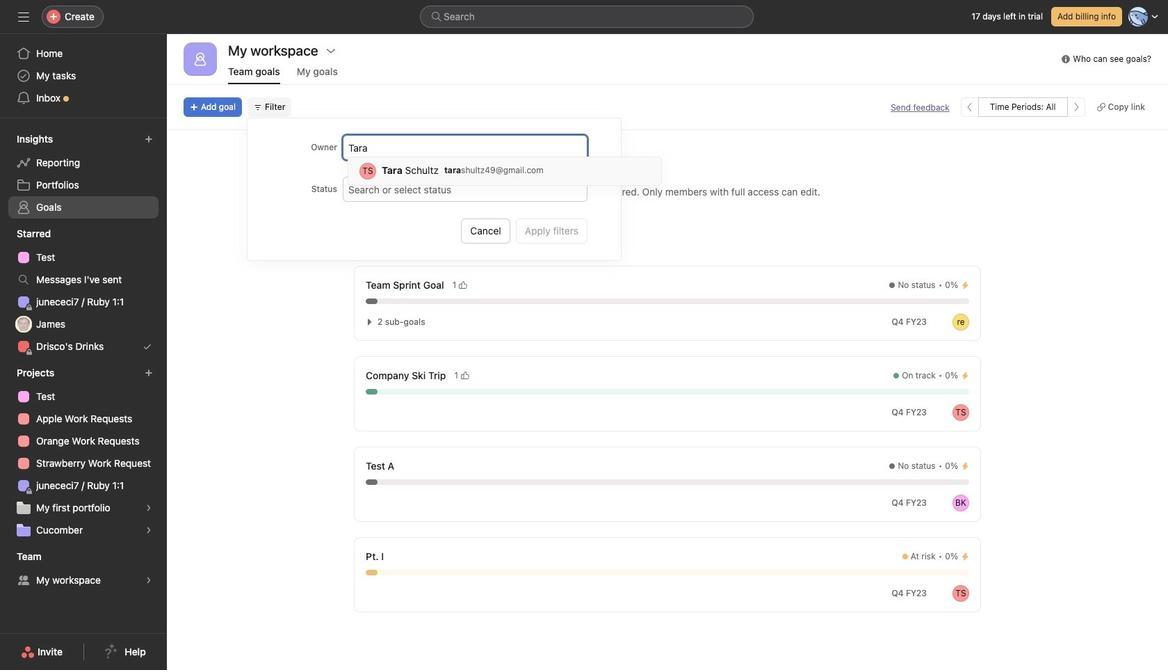 Task type: vqa. For each thing, say whether or not it's contained in the screenshot.
Project within Starred element
no



Task type: describe. For each thing, give the bounding box(es) containing it.
hide sidebar image
[[18, 11, 29, 22]]

Mission title text field
[[347, 141, 416, 173]]

1 vertical spatial 1 like. click to like this task image
[[461, 372, 470, 380]]

teams element
[[0, 544, 167, 594]]

projects element
[[0, 360, 167, 544]]

1 toggle owner popover image from the top
[[953, 314, 970, 330]]

see details, my first portfolio image
[[145, 504, 153, 512]]

0 vertical spatial 1 like. click to like this task image
[[459, 281, 468, 289]]

Search or select status text field
[[349, 181, 580, 198]]

Search or select goal owner text field
[[349, 139, 580, 156]]



Task type: locate. For each thing, give the bounding box(es) containing it.
new insights image
[[145, 135, 153, 143]]

starred element
[[0, 221, 167, 360]]

1 vertical spatial toggle owner popover image
[[953, 404, 970, 421]]

2 toggle owner popover image from the top
[[953, 404, 970, 421]]

show options image
[[325, 45, 337, 56]]

3 toggle owner popover image from the top
[[953, 495, 970, 511]]

copy link image
[[1098, 103, 1106, 111]]

see details, cucomber image
[[145, 526, 153, 534]]

global element
[[0, 34, 167, 118]]

1 like. click to like this task image
[[459, 281, 468, 289], [461, 372, 470, 380]]

0 vertical spatial toggle owner popover image
[[953, 314, 970, 330]]

new project or portfolio image
[[145, 369, 153, 377]]

toggle owner popover image
[[953, 314, 970, 330], [953, 404, 970, 421], [953, 495, 970, 511]]

toggle owner popover image
[[953, 585, 970, 602]]

insights element
[[0, 127, 167, 221]]

2 vertical spatial toggle owner popover image
[[953, 495, 970, 511]]

see details, my workspace image
[[145, 576, 153, 584]]

list box
[[420, 6, 754, 28]]



